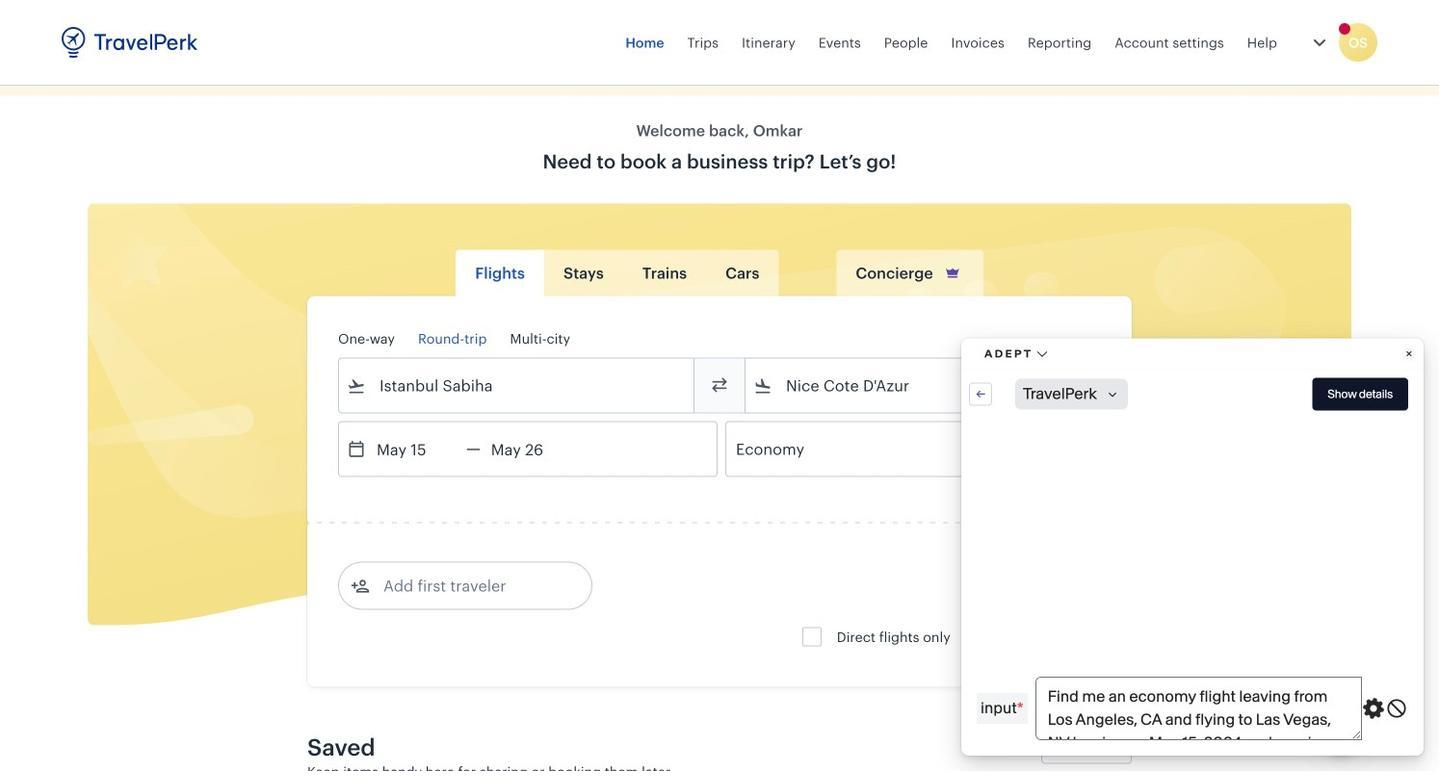 Task type: vqa. For each thing, say whether or not it's contained in the screenshot.
Depart text field
yes



Task type: locate. For each thing, give the bounding box(es) containing it.
Return text field
[[481, 423, 581, 476]]

From search field
[[366, 370, 669, 401]]



Task type: describe. For each thing, give the bounding box(es) containing it.
Add first traveler search field
[[370, 571, 570, 602]]

To search field
[[773, 370, 1075, 401]]

Depart text field
[[366, 423, 466, 476]]



